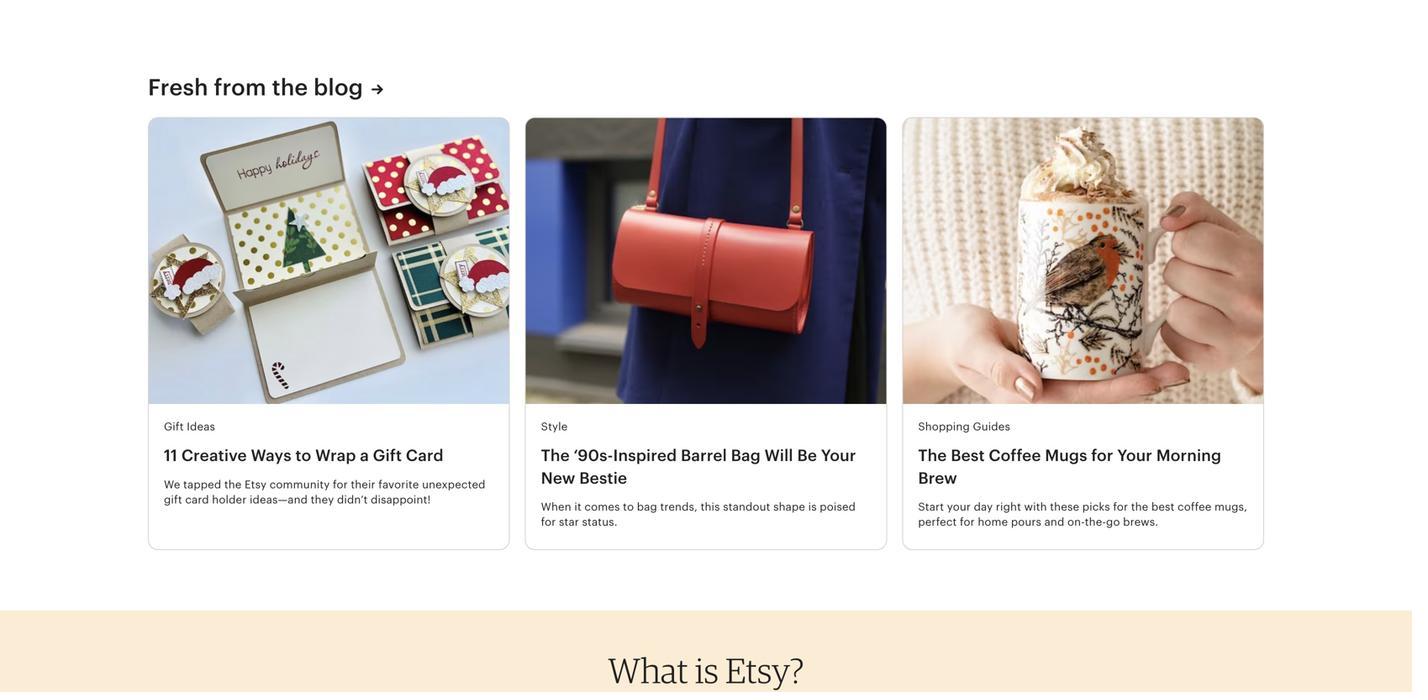 Task type: locate. For each thing, give the bounding box(es) containing it.
0 horizontal spatial the
[[224, 479, 242, 491]]

the best coffee mugs for your morning brew
[[918, 447, 1222, 487]]

gift
[[164, 494, 182, 507]]

11 creative ways to wrap a gift card
[[164, 447, 444, 465]]

barrel
[[681, 447, 727, 465]]

on-
[[1068, 516, 1085, 529]]

2 your from the left
[[1117, 447, 1153, 465]]

1 the from the left
[[541, 447, 570, 465]]

the up "new"
[[541, 447, 570, 465]]

2 vertical spatial the
[[1131, 501, 1149, 514]]

for inside 'when it comes to bag trends, this standout shape is poised for star status.'
[[541, 516, 556, 529]]

2 the from the left
[[918, 447, 947, 465]]

picks
[[1083, 501, 1110, 514]]

community
[[270, 479, 330, 491]]

the left blog
[[272, 74, 308, 100]]

the inside the best coffee mugs for your morning brew
[[918, 447, 947, 465]]

holder
[[212, 494, 247, 507]]

11
[[164, 447, 178, 465]]

is right 'shape'
[[808, 501, 817, 514]]

fresh from the blog
[[148, 74, 363, 100]]

mugs,
[[1215, 501, 1248, 514]]

0 vertical spatial the
[[272, 74, 308, 100]]

your inside 'the '90s-inspired barrel bag will be your new bestie'
[[821, 447, 856, 465]]

1 vertical spatial the
[[224, 479, 242, 491]]

1 horizontal spatial your
[[1117, 447, 1153, 465]]

your
[[821, 447, 856, 465], [1117, 447, 1153, 465]]

0 horizontal spatial is
[[695, 650, 719, 692]]

for down when
[[541, 516, 556, 529]]

disappoint!
[[371, 494, 431, 507]]

1 vertical spatial gift
[[373, 447, 402, 465]]

for up didn't
[[333, 479, 348, 491]]

for
[[1092, 447, 1114, 465], [333, 479, 348, 491], [1113, 501, 1128, 514], [541, 516, 556, 529], [960, 516, 975, 529]]

your left morning
[[1117, 447, 1153, 465]]

1 your from the left
[[821, 447, 856, 465]]

to
[[295, 447, 311, 465], [623, 501, 634, 514]]

the up 'holder'
[[224, 479, 242, 491]]

1 horizontal spatial gift
[[373, 447, 402, 465]]

from
[[214, 74, 266, 100]]

is
[[808, 501, 817, 514], [695, 650, 719, 692]]

bag
[[637, 501, 657, 514]]

0 horizontal spatial to
[[295, 447, 311, 465]]

the up brew
[[918, 447, 947, 465]]

favorite
[[379, 479, 419, 491]]

blog
[[314, 74, 363, 100]]

day
[[974, 501, 993, 514]]

the
[[541, 447, 570, 465], [918, 447, 947, 465]]

the inside the we tapped the etsy community for their favorite unexpected gift card holder ideas—and they didn't disappoint!
[[224, 479, 242, 491]]

status.
[[582, 516, 618, 529]]

comes
[[585, 501, 620, 514]]

for inside the we tapped the etsy community for their favorite unexpected gift card holder ideas—and they didn't disappoint!
[[333, 479, 348, 491]]

tapped
[[183, 479, 221, 491]]

1 horizontal spatial the
[[272, 74, 308, 100]]

card
[[406, 447, 444, 465]]

0 horizontal spatial your
[[821, 447, 856, 465]]

card
[[185, 494, 209, 507]]

the
[[272, 74, 308, 100], [224, 479, 242, 491], [1131, 501, 1149, 514]]

for right mugs
[[1092, 447, 1114, 465]]

fresh from the blog link
[[148, 73, 383, 102]]

1 vertical spatial to
[[623, 501, 634, 514]]

inspired
[[613, 447, 677, 465]]

go
[[1106, 516, 1120, 529]]

their
[[351, 479, 376, 491]]

the up brews.
[[1131, 501, 1149, 514]]

your right be
[[821, 447, 856, 465]]

the inside 'the '90s-inspired barrel bag will be your new bestie'
[[541, 447, 570, 465]]

this
[[701, 501, 720, 514]]

creative
[[181, 447, 247, 465]]

what is etsy?
[[608, 650, 804, 692]]

1 horizontal spatial to
[[623, 501, 634, 514]]

to inside 'when it comes to bag trends, this standout shape is poised for star status.'
[[623, 501, 634, 514]]

ways
[[251, 447, 292, 465]]

trends,
[[660, 501, 698, 514]]

for inside the best coffee mugs for your morning brew
[[1092, 447, 1114, 465]]

1 horizontal spatial the
[[918, 447, 947, 465]]

the for tapped
[[224, 479, 242, 491]]

they
[[311, 494, 334, 507]]

0 horizontal spatial the
[[541, 447, 570, 465]]

start
[[918, 501, 944, 514]]

1 horizontal spatial is
[[808, 501, 817, 514]]

your inside the best coffee mugs for your morning brew
[[1117, 447, 1153, 465]]

0 vertical spatial to
[[295, 447, 311, 465]]

for up go
[[1113, 501, 1128, 514]]

the '90s-inspired barrel bag will be your new bestie
[[541, 447, 856, 487]]

2 horizontal spatial the
[[1131, 501, 1149, 514]]

the for the best coffee mugs for your morning brew
[[918, 447, 947, 465]]

is inside 'when it comes to bag trends, this standout shape is poised for star status.'
[[808, 501, 817, 514]]

brew
[[918, 469, 958, 487]]

gift right a
[[373, 447, 402, 465]]

gift left ideas
[[164, 421, 184, 433]]

0 vertical spatial is
[[808, 501, 817, 514]]

gift
[[164, 421, 184, 433], [373, 447, 402, 465]]

'90s-
[[574, 447, 613, 465]]

0 vertical spatial gift
[[164, 421, 184, 433]]

best
[[1152, 501, 1175, 514]]

the for from
[[272, 74, 308, 100]]

morning
[[1157, 447, 1222, 465]]

when
[[541, 501, 571, 514]]

is left the etsy?
[[695, 650, 719, 692]]

bestie
[[579, 469, 627, 487]]

pours
[[1011, 516, 1042, 529]]

coffee
[[1178, 501, 1212, 514]]

to up community
[[295, 447, 311, 465]]

your
[[947, 501, 971, 514]]

to left the bag
[[623, 501, 634, 514]]



Task type: vqa. For each thing, say whether or not it's contained in the screenshot.
the fun
no



Task type: describe. For each thing, give the bounding box(es) containing it.
coffee
[[989, 447, 1041, 465]]

the inside the start your day right with these picks for the best coffee mugs, perfect for home pours and on-the-go brews.
[[1131, 501, 1149, 514]]

star
[[559, 516, 579, 529]]

right
[[996, 501, 1021, 514]]

wrap
[[315, 447, 356, 465]]

brews.
[[1123, 516, 1159, 529]]

start your day right with these picks for the best coffee mugs, perfect for home pours and on-the-go brews.
[[918, 501, 1248, 529]]

etsy?
[[726, 650, 804, 692]]

these
[[1050, 501, 1080, 514]]

to for bag
[[623, 501, 634, 514]]

mugs
[[1045, 447, 1088, 465]]

and
[[1045, 516, 1065, 529]]

what
[[608, 650, 688, 692]]

style
[[541, 421, 568, 433]]

best
[[951, 447, 985, 465]]

fresh
[[148, 74, 208, 100]]

we tapped the etsy community for their favorite unexpected gift card holder ideas—and they didn't disappoint!
[[164, 479, 486, 507]]

shape
[[774, 501, 805, 514]]

the for the '90s-inspired barrel bag will be your new bestie
[[541, 447, 570, 465]]

home
[[978, 516, 1008, 529]]

a
[[360, 447, 369, 465]]

standout
[[723, 501, 771, 514]]

perfect
[[918, 516, 957, 529]]

the-
[[1085, 516, 1106, 529]]

new
[[541, 469, 576, 487]]

bag
[[731, 447, 761, 465]]

didn't
[[337, 494, 368, 507]]

etsy
[[245, 479, 267, 491]]

shopping guides
[[918, 421, 1011, 433]]

guides
[[973, 421, 1011, 433]]

poised
[[820, 501, 856, 514]]

will
[[765, 447, 793, 465]]

gift ideas
[[164, 421, 215, 433]]

shopping
[[918, 421, 970, 433]]

we
[[164, 479, 180, 491]]

be
[[797, 447, 817, 465]]

unexpected
[[422, 479, 486, 491]]

ideas—and
[[250, 494, 308, 507]]

0 horizontal spatial gift
[[164, 421, 184, 433]]

when it comes to bag trends, this standout shape is poised for star status.
[[541, 501, 856, 529]]

it
[[574, 501, 582, 514]]

ideas
[[187, 421, 215, 433]]

for down your
[[960, 516, 975, 529]]

1 vertical spatial is
[[695, 650, 719, 692]]

with
[[1024, 501, 1047, 514]]

to for wrap
[[295, 447, 311, 465]]



